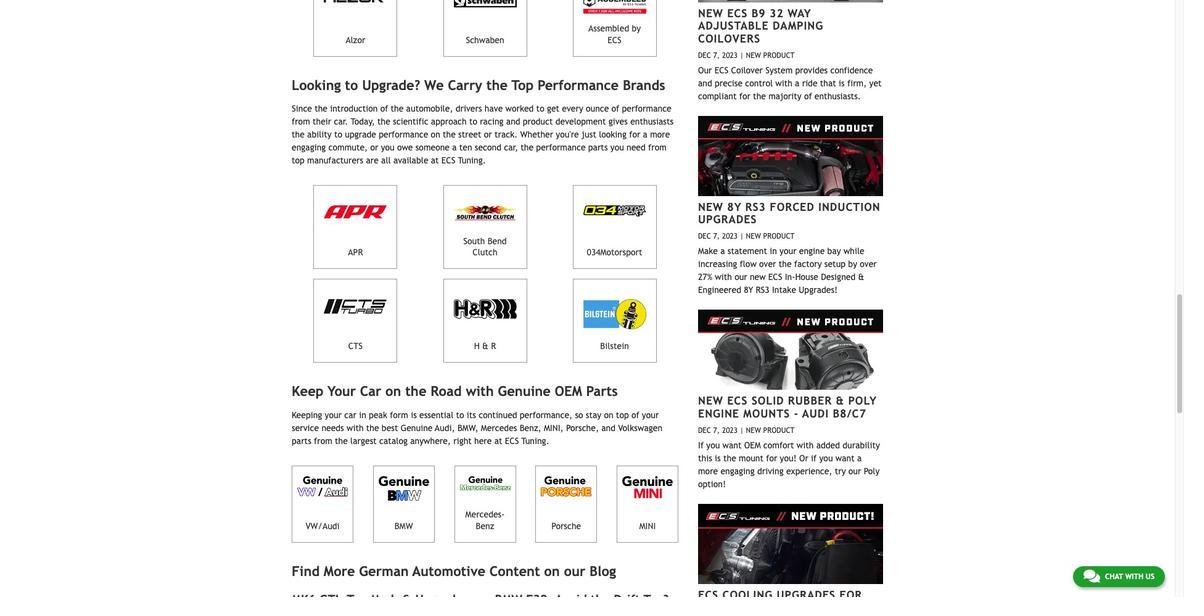 Task type: locate. For each thing, give the bounding box(es) containing it.
2 horizontal spatial performance
[[622, 104, 672, 114]]

ride
[[802, 78, 818, 88]]

7, inside dec 7, 2023 | new product our ecs coilover system provides confidence and precise control with a ride that is firm, yet compliant for the majority of enthusiasts.
[[713, 51, 720, 60]]

looking
[[599, 130, 627, 140]]

in right car
[[359, 410, 366, 420]]

to up introduction
[[345, 77, 358, 93]]

performance down you're
[[536, 143, 586, 153]]

in inside keeping your car in peak form is essential to its continued performance, so stay on top of your service needs with the best genuine audi, bmw, mercedes benz, mini, porsche, and volkswagen parts from the largest catalog anywhere, right here at ecs tuning.
[[359, 410, 366, 420]]

dec up "make"
[[698, 232, 711, 241]]

dec up our
[[698, 51, 711, 60]]

3 dec from the top
[[698, 426, 711, 435]]

from down needs
[[314, 436, 332, 446]]

mercedes-
[[465, 510, 505, 520]]

ecs inside new ecs solid rubber & poly engine mounts - audi b8/c7
[[727, 394, 748, 407]]

your up needs
[[325, 410, 342, 420]]

designed
[[821, 272, 856, 282]]

essential
[[419, 410, 454, 420]]

to down car.
[[334, 130, 342, 140]]

your inside dec 7, 2023 | new product make a statement in your engine bay while increasing flow over the factory setup by over 27% with our new ecs in-house designed & engineered 8y rs3 intake upgrades!
[[780, 246, 797, 256]]

1 horizontal spatial tuning.
[[522, 436, 550, 446]]

2 vertical spatial 7,
[[713, 426, 720, 435]]

| for solid
[[740, 426, 744, 435]]

you're
[[556, 130, 579, 140]]

and down 'worked'
[[506, 117, 520, 127]]

0 horizontal spatial more
[[650, 130, 670, 140]]

more down this
[[698, 466, 718, 476]]

dec for new ecs solid rubber & poly engine mounts - audi b8/c7
[[698, 426, 711, 435]]

1 vertical spatial |
[[740, 232, 744, 241]]

1 horizontal spatial engaging
[[721, 466, 755, 476]]

over
[[759, 259, 776, 269], [860, 259, 877, 269]]

2 vertical spatial |
[[740, 426, 744, 435]]

|
[[740, 51, 744, 60], [740, 232, 744, 241], [740, 426, 744, 435]]

stay
[[586, 410, 602, 420]]

& inside new ecs solid rubber & poly engine mounts - audi b8/c7
[[836, 394, 845, 407]]

| for b9
[[740, 51, 744, 60]]

a inside dec 7, 2023 | new product make a statement in your engine bay while increasing flow over the factory setup by over 27% with our new ecs in-house designed & engineered 8y rs3 intake upgrades!
[[721, 246, 725, 256]]

is right form
[[411, 410, 417, 420]]

of down upgrade?
[[380, 104, 388, 114]]

h & r link
[[443, 279, 527, 363]]

new down the mounts at the bottom right of page
[[746, 426, 761, 435]]

owe
[[397, 143, 413, 153]]

a left ten
[[452, 143, 457, 153]]

our
[[735, 272, 748, 282], [849, 466, 861, 476], [564, 563, 586, 579]]

1 horizontal spatial your
[[642, 410, 659, 420]]

ten
[[459, 143, 472, 153]]

1 horizontal spatial want
[[836, 453, 855, 463]]

0 horizontal spatial top
[[292, 156, 305, 166]]

0 vertical spatial &
[[858, 272, 864, 282]]

3 product from the top
[[763, 426, 795, 435]]

1 horizontal spatial 8y
[[744, 285, 753, 295]]

mini,
[[544, 423, 564, 433]]

new 8y rs3 forced induction upgrades image
[[698, 116, 883, 196]]

performance up owe
[[379, 130, 428, 140]]

engaging down mount at the right of the page
[[721, 466, 755, 476]]

right
[[454, 436, 472, 446]]

0 horizontal spatial performance
[[379, 130, 428, 140]]

new ecs solid rubber & poly engine mounts - audi b8/c7
[[698, 394, 877, 420]]

engaging down ability
[[292, 143, 326, 153]]

2 7, from the top
[[713, 232, 720, 241]]

parts
[[588, 143, 608, 153], [292, 436, 311, 446]]

1 horizontal spatial performance
[[536, 143, 586, 153]]

genuine up performance, at the bottom left
[[498, 383, 551, 399]]

0 horizontal spatial by
[[632, 23, 641, 33]]

1 vertical spatial in
[[359, 410, 366, 420]]

engineered
[[698, 285, 741, 295]]

1 vertical spatial engaging
[[721, 466, 755, 476]]

| up coilover
[[740, 51, 744, 60]]

over down while
[[860, 259, 877, 269]]

by down while
[[848, 259, 858, 269]]

0 vertical spatial is
[[839, 78, 845, 88]]

new inside new 8y rs3 forced induction upgrades
[[698, 200, 724, 213]]

porsche link
[[536, 466, 597, 543]]

1 7, from the top
[[713, 51, 720, 60]]

| up mount at the right of the page
[[740, 426, 744, 435]]

0 horizontal spatial is
[[411, 410, 417, 420]]

forced
[[770, 200, 815, 213]]

at down someone
[[431, 156, 439, 166]]

solid
[[752, 394, 784, 407]]

2 vertical spatial from
[[314, 436, 332, 446]]

0 horizontal spatial genuine
[[401, 423, 433, 433]]

parts down service
[[292, 436, 311, 446]]

from down since
[[292, 117, 310, 127]]

1 | from the top
[[740, 51, 744, 60]]

clutch
[[473, 248, 498, 257]]

we
[[424, 77, 444, 93]]

need
[[627, 143, 646, 153]]

poly up durability
[[848, 394, 877, 407]]

2 vertical spatial performance
[[536, 143, 586, 153]]

bmw,
[[458, 423, 478, 433]]

gives
[[609, 117, 628, 127]]

& inside dec 7, 2023 | new product make a statement in your engine bay while increasing flow over the factory setup by over 27% with our new ecs in-house designed & engineered 8y rs3 intake upgrades!
[[858, 272, 864, 282]]

dec inside dec 7, 2023 | new product if you want oem comfort with added durability this is the mount for you! or if you want a more engaging driving experience, try our poly option!
[[698, 426, 711, 435]]

0 vertical spatial more
[[650, 130, 670, 140]]

development
[[556, 117, 606, 127]]

for up driving
[[766, 453, 777, 463]]

product inside dec 7, 2023 | new product if you want oem comfort with added durability this is the mount for you! or if you want a more engaging driving experience, try our poly option!
[[763, 426, 795, 435]]

new inside dec 7, 2023 | new product make a statement in your engine bay while increasing flow over the factory setup by over 27% with our new ecs in-house designed & engineered 8y rs3 intake upgrades!
[[746, 232, 761, 241]]

0 vertical spatial engaging
[[292, 143, 326, 153]]

1 vertical spatial or
[[370, 143, 378, 153]]

drivers
[[456, 104, 482, 114]]

or up 'second'
[[484, 130, 492, 140]]

0 horizontal spatial 8y
[[727, 200, 742, 213]]

performance up enthusiasts
[[622, 104, 672, 114]]

tuning. inside keeping your car in peak form is essential to its continued performance, so stay on top of your service needs with the best genuine audi, bmw, mercedes benz, mini, porsche, and volkswagen parts from the largest catalog anywhere, right here at ecs tuning.
[[522, 436, 550, 446]]

ecs up precise
[[715, 65, 729, 75]]

ecs down assembled
[[608, 35, 622, 45]]

2023 inside dec 7, 2023 | new product our ecs coilover system provides confidence and precise control with a ride that is firm, yet compliant for the majority of enthusiasts.
[[722, 51, 738, 60]]

track.
[[495, 130, 518, 140]]

with up its
[[466, 383, 494, 399]]

or
[[484, 130, 492, 140], [370, 143, 378, 153]]

0 vertical spatial 7,
[[713, 51, 720, 60]]

1 horizontal spatial our
[[735, 272, 748, 282]]

1 horizontal spatial parts
[[588, 143, 608, 153]]

with down car
[[347, 423, 364, 433]]

induction
[[819, 200, 881, 213]]

0 vertical spatial product
[[763, 51, 795, 60]]

2 product from the top
[[763, 232, 795, 241]]

0 vertical spatial or
[[484, 130, 492, 140]]

0 vertical spatial 2023
[[722, 51, 738, 60]]

2 vertical spatial &
[[836, 394, 845, 407]]

more down enthusiasts
[[650, 130, 670, 140]]

0 vertical spatial from
[[292, 117, 310, 127]]

rs3 inside new 8y rs3 forced induction upgrades
[[746, 200, 766, 213]]

0 vertical spatial top
[[292, 156, 305, 166]]

mounts
[[744, 407, 790, 420]]

your up volkswagen
[[642, 410, 659, 420]]

performance
[[622, 104, 672, 114], [379, 130, 428, 140], [536, 143, 586, 153]]

top inside keeping your car in peak form is essential to its continued performance, so stay on top of your service needs with the best genuine audi, bmw, mercedes benz, mini, porsche, and volkswagen parts from the largest catalog anywhere, right here at ecs tuning.
[[616, 410, 629, 420]]

7, up "make"
[[713, 232, 720, 241]]

0 vertical spatial and
[[698, 78, 712, 88]]

and down stay
[[602, 423, 616, 433]]

the inside dec 7, 2023 | new product our ecs coilover system provides confidence and precise control with a ride that is firm, yet compliant for the majority of enthusiasts.
[[753, 91, 766, 101]]

1 horizontal spatial and
[[602, 423, 616, 433]]

top
[[512, 77, 534, 93]]

0 vertical spatial poly
[[848, 394, 877, 407]]

0 vertical spatial parts
[[588, 143, 608, 153]]

of down ride on the right of the page
[[804, 91, 812, 101]]

upgrades!
[[799, 285, 838, 295]]

just
[[582, 130, 596, 140]]

product up system
[[763, 51, 795, 60]]

7,
[[713, 51, 720, 60], [713, 232, 720, 241], [713, 426, 720, 435]]

new up coilover
[[746, 51, 761, 60]]

dec up if
[[698, 426, 711, 435]]

0 horizontal spatial our
[[564, 563, 586, 579]]

product inside dec 7, 2023 | new product make a statement in your engine bay while increasing flow over the factory setup by over 27% with our new ecs in-house designed & engineered 8y rs3 intake upgrades!
[[763, 232, 795, 241]]

to left its
[[456, 410, 464, 420]]

ecs down mercedes
[[505, 436, 519, 446]]

top up volkswagen
[[616, 410, 629, 420]]

new 8y rs3 forced induction upgrades link
[[698, 200, 881, 226]]

service
[[292, 423, 319, 433]]

7, inside dec 7, 2023 | new product if you want oem comfort with added durability this is the mount for you! or if you want a more engaging driving experience, try our poly option!
[[713, 426, 720, 435]]

2 horizontal spatial your
[[780, 246, 797, 256]]

new up "make"
[[698, 200, 724, 213]]

| inside dec 7, 2023 | new product make a statement in your engine bay while increasing flow over the factory setup by over 27% with our new ecs in-house designed & engineered 8y rs3 intake upgrades!
[[740, 232, 744, 241]]

the up in-
[[779, 259, 792, 269]]

new ecs b9 32 way adjustable damping coilovers image
[[698, 0, 883, 2]]

road
[[431, 383, 462, 399]]

of inside dec 7, 2023 | new product our ecs coilover system provides confidence and precise control with a ride that is firm, yet compliant for the majority of enthusiasts.
[[804, 91, 812, 101]]

of
[[804, 91, 812, 101], [380, 104, 388, 114], [612, 104, 620, 114], [632, 410, 639, 420]]

0 horizontal spatial tuning.
[[458, 156, 486, 166]]

on up someone
[[431, 130, 440, 140]]

while
[[844, 246, 865, 256]]

0 horizontal spatial in
[[359, 410, 366, 420]]

0 vertical spatial want
[[723, 440, 742, 450]]

3 7, from the top
[[713, 426, 720, 435]]

over up new
[[759, 259, 776, 269]]

2023 down the engine
[[722, 426, 738, 435]]

1 vertical spatial parts
[[292, 436, 311, 446]]

1 horizontal spatial top
[[616, 410, 629, 420]]

1 horizontal spatial is
[[715, 453, 721, 463]]

0 vertical spatial performance
[[622, 104, 672, 114]]

and down our
[[698, 78, 712, 88]]

r
[[491, 341, 496, 351]]

rs3 inside dec 7, 2023 | new product make a statement in your engine bay while increasing flow over the factory setup by over 27% with our new ecs in-house designed & engineered 8y rs3 intake upgrades!
[[756, 285, 770, 295]]

on right stay
[[604, 410, 614, 420]]

factory
[[794, 259, 822, 269]]

2 vertical spatial and
[[602, 423, 616, 433]]

the inside dec 7, 2023 | new product make a statement in your engine bay while increasing flow over the factory setup by over 27% with our new ecs in-house designed & engineered 8y rs3 intake upgrades!
[[779, 259, 792, 269]]

mount
[[739, 453, 764, 463]]

and inside keeping your car in peak form is essential to its continued performance, so stay on top of your service needs with the best genuine audi, bmw, mercedes benz, mini, porsche, and volkswagen parts from the largest catalog anywhere, right here at ecs tuning.
[[602, 423, 616, 433]]

want up try
[[836, 453, 855, 463]]

1 horizontal spatial from
[[314, 436, 332, 446]]

1 vertical spatial oem
[[744, 440, 761, 450]]

1 horizontal spatial for
[[739, 91, 751, 101]]

coilovers
[[698, 32, 761, 45]]

1 product from the top
[[763, 51, 795, 60]]

at inside since the introduction of the automobile, drivers have worked to get every ounce of performance from their car. today, the scientific approach to racing and product development gives enthusiasts the ability to upgrade performance on the street or track.  whether you're just looking for a more engaging commute, or you owe someone a ten second car, the performance parts you need from top manufacturers are all available at ecs tuning.
[[431, 156, 439, 166]]

2 2023 from the top
[[722, 232, 738, 241]]

genuine up 'anywhere,'
[[401, 423, 433, 433]]

top left manufacturers
[[292, 156, 305, 166]]

a
[[795, 78, 800, 88], [643, 130, 648, 140], [452, 143, 457, 153], [721, 246, 725, 256], [857, 453, 862, 463]]

1 horizontal spatial oem
[[744, 440, 761, 450]]

more
[[324, 563, 355, 579]]

whether
[[520, 130, 553, 140]]

0 horizontal spatial oem
[[555, 383, 582, 399]]

0 vertical spatial oem
[[555, 383, 582, 399]]

automobile,
[[406, 104, 453, 114]]

1 vertical spatial poly
[[864, 466, 880, 476]]

keeping your car in peak form is essential to its continued performance, so stay on top of your service needs with the best genuine audi, bmw, mercedes benz, mini, porsche, and volkswagen parts from the largest catalog anywhere, right here at ecs tuning.
[[292, 410, 663, 446]]

comfort
[[764, 440, 794, 450]]

2 vertical spatial for
[[766, 453, 777, 463]]

1 vertical spatial and
[[506, 117, 520, 127]]

| inside dec 7, 2023 | new product our ecs coilover system provides confidence and precise control with a ride that is firm, yet compliant for the majority of enthusiasts.
[[740, 51, 744, 60]]

at down mercedes
[[495, 436, 503, 446]]

1 vertical spatial is
[[411, 410, 417, 420]]

0 vertical spatial dec
[[698, 51, 711, 60]]

ecs left the b9 in the right top of the page
[[727, 7, 748, 20]]

at inside keeping your car in peak form is essential to its continued performance, so stay on top of your service needs with the best genuine audi, bmw, mercedes benz, mini, porsche, and volkswagen parts from the largest catalog anywhere, right here at ecs tuning.
[[495, 436, 503, 446]]

& left r
[[482, 341, 489, 351]]

apr
[[348, 248, 363, 257]]

2 horizontal spatial is
[[839, 78, 845, 88]]

8y up statement at the top of page
[[727, 200, 742, 213]]

the up 'their'
[[315, 104, 328, 114]]

added
[[817, 440, 840, 450]]

2 horizontal spatial our
[[849, 466, 861, 476]]

your
[[328, 383, 356, 399]]

genuine
[[498, 383, 551, 399], [401, 423, 433, 433]]

ecs inside dec 7, 2023 | new product our ecs coilover system provides confidence and precise control with a ride that is firm, yet compliant for the majority of enthusiasts.
[[715, 65, 729, 75]]

0 horizontal spatial at
[[431, 156, 439, 166]]

audi
[[802, 407, 829, 420]]

7, inside dec 7, 2023 | new product make a statement in your engine bay while increasing flow over the factory setup by over 27% with our new ecs in-house designed & engineered 8y rs3 intake upgrades!
[[713, 232, 720, 241]]

poly inside dec 7, 2023 | new product if you want oem comfort with added durability this is the mount for you! or if you want a more engaging driving experience, try our poly option!
[[864, 466, 880, 476]]

1 vertical spatial our
[[849, 466, 861, 476]]

rubber
[[788, 394, 832, 407]]

by inside assembled by ecs
[[632, 23, 641, 33]]

dec inside dec 7, 2023 | new product our ecs coilover system provides confidence and precise control with a ride that is firm, yet compliant for the majority of enthusiasts.
[[698, 51, 711, 60]]

1 vertical spatial product
[[763, 232, 795, 241]]

1 2023 from the top
[[722, 51, 738, 60]]

ecs inside dec 7, 2023 | new product make a statement in your engine bay while increasing flow over the factory setup by over 27% with our new ecs in-house designed & engineered 8y rs3 intake upgrades!
[[769, 272, 783, 282]]

tuning. down 'benz,'
[[522, 436, 550, 446]]

& right designed
[[858, 272, 864, 282]]

rs3 down new
[[756, 285, 770, 295]]

ecs down someone
[[442, 156, 456, 166]]

to left get
[[536, 104, 545, 114]]

poly
[[848, 394, 877, 407], [864, 466, 880, 476]]

looking to upgrade? we carry the top performance brands
[[292, 77, 665, 93]]

mercedes- benz
[[465, 510, 505, 531]]

1 horizontal spatial or
[[484, 130, 492, 140]]

product inside dec 7, 2023 | new product our ecs coilover system provides confidence and precise control with a ride that is firm, yet compliant for the majority of enthusiasts.
[[763, 51, 795, 60]]

0 vertical spatial our
[[735, 272, 748, 282]]

| up statement at the top of page
[[740, 232, 744, 241]]

1 dec from the top
[[698, 51, 711, 60]]

2023 inside dec 7, 2023 | new product make a statement in your engine bay while increasing flow over the factory setup by over 27% with our new ecs in-house designed & engineered 8y rs3 intake upgrades!
[[722, 232, 738, 241]]

poly inside new ecs solid rubber & poly engine mounts - audi b8/c7
[[848, 394, 877, 407]]

engaging
[[292, 143, 326, 153], [721, 466, 755, 476]]

in right statement at the top of page
[[770, 246, 777, 256]]

the down needs
[[335, 436, 348, 446]]

0 horizontal spatial for
[[629, 130, 641, 140]]

2 dec from the top
[[698, 232, 711, 241]]

3 2023 from the top
[[722, 426, 738, 435]]

1 vertical spatial by
[[848, 259, 858, 269]]

want up mount at the right of the page
[[723, 440, 742, 450]]

0 horizontal spatial &
[[482, 341, 489, 351]]

2023 inside dec 7, 2023 | new product if you want oem comfort with added durability this is the mount for you! or if you want a more engaging driving experience, try our poly option!
[[722, 426, 738, 435]]

car.
[[334, 117, 348, 127]]

and inside dec 7, 2023 | new product our ecs coilover system provides confidence and precise control with a ride that is firm, yet compliant for the majority of enthusiasts.
[[698, 78, 712, 88]]

you right if
[[707, 440, 720, 450]]

the up the have
[[487, 77, 508, 93]]

new ecs solid rubber & poly engine mounts - audi b8/c7 link
[[698, 394, 877, 420]]

new inside new ecs b9 32 way adjustable damping coilovers
[[698, 7, 724, 20]]

engaging inside since the introduction of the automobile, drivers have worked to get every ounce of performance from their car. today, the scientific approach to racing and product development gives enthusiasts the ability to upgrade performance on the street or track.  whether you're just looking for a more engaging commute, or you owe someone a ten second car, the performance parts you need from top manufacturers are all available at ecs tuning.
[[292, 143, 326, 153]]

more inside since the introduction of the automobile, drivers have worked to get every ounce of performance from their car. today, the scientific approach to racing and product development gives enthusiasts the ability to upgrade performance on the street or track.  whether you're just looking for a more engaging commute, or you owe someone a ten second car, the performance parts you need from top manufacturers are all available at ecs tuning.
[[650, 130, 670, 140]]

yet
[[870, 78, 882, 88]]

1 vertical spatial top
[[616, 410, 629, 420]]

oem inside dec 7, 2023 | new product if you want oem comfort with added durability this is the mount for you! or if you want a more engaging driving experience, try our poly option!
[[744, 440, 761, 450]]

by
[[632, 23, 641, 33], [848, 259, 858, 269]]

1 vertical spatial dec
[[698, 232, 711, 241]]

new inside new ecs solid rubber & poly engine mounts - audi b8/c7
[[698, 394, 724, 407]]

dec
[[698, 51, 711, 60], [698, 232, 711, 241], [698, 426, 711, 435]]

1 vertical spatial 7,
[[713, 232, 720, 241]]

our inside dec 7, 2023 | new product make a statement in your engine bay while increasing flow over the factory setup by over 27% with our new ecs in-house designed & engineered 8y rs3 intake upgrades!
[[735, 272, 748, 282]]

1 vertical spatial at
[[495, 436, 503, 446]]

2 | from the top
[[740, 232, 744, 241]]

the up form
[[405, 383, 427, 399]]

apr link
[[314, 185, 398, 269]]

1 vertical spatial 8y
[[744, 285, 753, 295]]

dec 7, 2023 | new product if you want oem comfort with added durability this is the mount for you! or if you want a more engaging driving experience, try our poly option!
[[698, 426, 880, 489]]

a up increasing
[[721, 246, 725, 256]]

rs3 left forced in the top right of the page
[[746, 200, 766, 213]]

the left mount at the right of the page
[[724, 453, 736, 463]]

oem up so
[[555, 383, 582, 399]]

or up are
[[370, 143, 378, 153]]

3 | from the top
[[740, 426, 744, 435]]

on inside since the introduction of the automobile, drivers have worked to get every ounce of performance from their car. today, the scientific approach to racing and product development gives enthusiasts the ability to upgrade performance on the street or track.  whether you're just looking for a more engaging commute, or you owe someone a ten second car, the performance parts you need from top manufacturers are all available at ecs tuning.
[[431, 130, 440, 140]]

b9
[[752, 7, 766, 20]]

from right need
[[648, 143, 667, 153]]

1 vertical spatial for
[[629, 130, 641, 140]]

0 vertical spatial |
[[740, 51, 744, 60]]

2 horizontal spatial from
[[648, 143, 667, 153]]

new up coilovers
[[698, 7, 724, 20]]

2 vertical spatial dec
[[698, 426, 711, 435]]

0 horizontal spatial and
[[506, 117, 520, 127]]

8y down new
[[744, 285, 753, 295]]

in
[[770, 246, 777, 256], [359, 410, 366, 420]]

new inside dec 7, 2023 | new product if you want oem comfort with added durability this is the mount for you! or if you want a more engaging driving experience, try our poly option!
[[746, 426, 761, 435]]

for inside dec 7, 2023 | new product our ecs coilover system provides confidence and precise control with a ride that is firm, yet compliant for the majority of enthusiasts.
[[739, 91, 751, 101]]

1 vertical spatial &
[[482, 341, 489, 351]]

& right audi
[[836, 394, 845, 407]]

0 vertical spatial tuning.
[[458, 156, 486, 166]]

2 vertical spatial is
[[715, 453, 721, 463]]

performance
[[538, 77, 619, 93]]

0 vertical spatial rs3
[[746, 200, 766, 213]]

2023 down coilovers
[[722, 51, 738, 60]]

1 horizontal spatial in
[[770, 246, 777, 256]]

porsche
[[552, 521, 581, 531]]

0 vertical spatial at
[[431, 156, 439, 166]]

you
[[381, 143, 395, 153], [611, 143, 624, 153], [707, 440, 720, 450], [820, 453, 833, 463]]

someone
[[416, 143, 450, 153]]

1 horizontal spatial over
[[860, 259, 877, 269]]

dec inside dec 7, 2023 | new product make a statement in your engine bay while increasing flow over the factory setup by over 27% with our new ecs in-house designed & engineered 8y rs3 intake upgrades!
[[698, 232, 711, 241]]

with up or
[[797, 440, 814, 450]]

our down flow
[[735, 272, 748, 282]]

1 vertical spatial genuine
[[401, 423, 433, 433]]

with inside dec 7, 2023 | new product make a statement in your engine bay while increasing flow over the factory setup by over 27% with our new ecs in-house designed & engineered 8y rs3 intake upgrades!
[[715, 272, 732, 282]]

by right assembled
[[632, 23, 641, 33]]

0 horizontal spatial parts
[[292, 436, 311, 446]]

0 horizontal spatial your
[[325, 410, 342, 420]]

chat
[[1105, 572, 1123, 581]]

control
[[745, 78, 773, 88]]

from inside keeping your car in peak form is essential to its continued performance, so stay on top of your service needs with the best genuine audi, bmw, mercedes benz, mini, porsche, and volkswagen parts from the largest catalog anywhere, right here at ecs tuning.
[[314, 436, 332, 446]]

product down new 8y rs3 forced induction upgrades 'link'
[[763, 232, 795, 241]]

get
[[547, 104, 560, 114]]

ecs left solid
[[727, 394, 748, 407]]

our right try
[[849, 466, 861, 476]]

2023 down upgrades
[[722, 232, 738, 241]]

0 vertical spatial 8y
[[727, 200, 742, 213]]

with inside dec 7, 2023 | new product our ecs coilover system provides confidence and precise control with a ride that is firm, yet compliant for the majority of enthusiasts.
[[776, 78, 793, 88]]

1 over from the left
[[759, 259, 776, 269]]

| inside dec 7, 2023 | new product if you want oem comfort with added durability this is the mount for you! or if you want a more engaging driving experience, try our poly option!
[[740, 426, 744, 435]]

2 vertical spatial product
[[763, 426, 795, 435]]

on right car
[[386, 383, 401, 399]]

1 horizontal spatial more
[[698, 466, 718, 476]]

for down control
[[739, 91, 751, 101]]



Task type: vqa. For each thing, say whether or not it's contained in the screenshot.
New 8Y RS3 Forced Induction Upgrades
yes



Task type: describe. For each thing, give the bounding box(es) containing it.
you!
[[780, 453, 797, 463]]

and inside since the introduction of the automobile, drivers have worked to get every ounce of performance from their car. today, the scientific approach to racing and product development gives enthusiasts the ability to upgrade performance on the street or track.  whether you're just looking for a more engaging commute, or you owe someone a ten second car, the performance parts you need from top manufacturers are all available at ecs tuning.
[[506, 117, 520, 127]]

-
[[794, 407, 799, 420]]

product for rubber
[[763, 426, 795, 435]]

cts link
[[314, 279, 398, 363]]

today,
[[351, 117, 375, 127]]

a down enthusiasts
[[643, 130, 648, 140]]

in inside dec 7, 2023 | new product make a statement in your engine bay while increasing flow over the factory setup by over 27% with our new ecs in-house designed & engineered 8y rs3 intake upgrades!
[[770, 246, 777, 256]]

our
[[698, 65, 712, 75]]

the right car,
[[521, 143, 534, 153]]

ecs cooling upgrades for vw mk4 golf/gti/jetta image
[[698, 504, 883, 584]]

2023 for new ecs b9 32 way adjustable damping coilovers
[[722, 51, 738, 60]]

ecs inside assembled by ecs
[[608, 35, 622, 45]]

continued
[[479, 410, 517, 420]]

a inside dec 7, 2023 | new product if you want oem comfort with added durability this is the mount for you! or if you want a more engaging driving experience, try our poly option!
[[857, 453, 862, 463]]

system
[[766, 65, 793, 75]]

| for rs3
[[740, 232, 744, 241]]

2023 for new ecs solid rubber & poly engine mounts - audi b8/c7
[[722, 426, 738, 435]]

scientific
[[393, 117, 428, 127]]

bay
[[828, 246, 841, 256]]

catalog
[[379, 436, 408, 446]]

parts inside since the introduction of the automobile, drivers have worked to get every ounce of performance from their car. today, the scientific approach to racing and product development gives enthusiasts the ability to upgrade performance on the street or track.  whether you're just looking for a more engaging commute, or you owe someone a ten second car, the performance parts you need from top manufacturers are all available at ecs tuning.
[[588, 143, 608, 153]]

damping
[[773, 19, 824, 32]]

blog
[[590, 563, 616, 579]]

2023 for new 8y rs3 forced induction upgrades
[[722, 232, 738, 241]]

assembled by ecs
[[588, 23, 641, 45]]

0 horizontal spatial want
[[723, 440, 742, 450]]

parts inside keeping your car in peak form is essential to its continued performance, so stay on top of your service needs with the best genuine audi, bmw, mercedes benz, mini, porsche, and volkswagen parts from the largest catalog anywhere, right here at ecs tuning.
[[292, 436, 311, 446]]

engaging inside dec 7, 2023 | new product if you want oem comfort with added durability this is the mount for you! or if you want a more engaging driving experience, try our poly option!
[[721, 466, 755, 476]]

cts
[[348, 341, 363, 351]]

product for forced
[[763, 232, 795, 241]]

south
[[463, 236, 485, 246]]

2 over from the left
[[860, 259, 877, 269]]

you right the if
[[820, 453, 833, 463]]

benz
[[476, 521, 494, 531]]

statement
[[728, 246, 767, 256]]

porsche,
[[566, 423, 599, 433]]

is inside dec 7, 2023 | new product our ecs coilover system provides confidence and precise control with a ride that is firm, yet compliant for the majority of enthusiasts.
[[839, 78, 845, 88]]

the down peak
[[366, 423, 379, 433]]

1 vertical spatial want
[[836, 453, 855, 463]]

enthusiasts.
[[815, 91, 861, 101]]

8y inside new 8y rs3 forced induction upgrades
[[727, 200, 742, 213]]

with inside dec 7, 2023 | new product if you want oem comfort with added durability this is the mount for you! or if you want a more engaging driving experience, try our poly option!
[[797, 440, 814, 450]]

racing
[[480, 117, 504, 127]]

if
[[811, 453, 817, 463]]

carry
[[448, 77, 482, 93]]

bmw
[[395, 521, 413, 531]]

majority
[[769, 91, 802, 101]]

car
[[344, 410, 357, 420]]

b8/c7
[[833, 407, 867, 420]]

ecs inside since the introduction of the automobile, drivers have worked to get every ounce of performance from their car. today, the scientific approach to racing and product development gives enthusiasts the ability to upgrade performance on the street or track.  whether you're just looking for a more engaging commute, or you owe someone a ten second car, the performance parts you need from top manufacturers are all available at ecs tuning.
[[442, 156, 456, 166]]

confidence
[[831, 65, 873, 75]]

top inside since the introduction of the automobile, drivers have worked to get every ounce of performance from their car. today, the scientific approach to racing and product development gives enthusiasts the ability to upgrade performance on the street or track.  whether you're just looking for a more engaging commute, or you owe someone a ten second car, the performance parts you need from top manufacturers are all available at ecs tuning.
[[292, 156, 305, 166]]

the up the scientific
[[391, 104, 404, 114]]

benz,
[[520, 423, 541, 433]]

the inside dec 7, 2023 | new product if you want oem comfort with added durability this is the mount for you! or if you want a more engaging driving experience, try our poly option!
[[724, 453, 736, 463]]

dec for new 8y rs3 forced induction upgrades
[[698, 232, 711, 241]]

car,
[[504, 143, 518, 153]]

dec for new ecs b9 32 way adjustable damping coilovers
[[698, 51, 711, 60]]

try
[[835, 466, 846, 476]]

the left ability
[[292, 130, 305, 140]]

product for 32
[[763, 51, 795, 60]]

2 vertical spatial our
[[564, 563, 586, 579]]

peak
[[369, 410, 387, 420]]

for inside dec 7, 2023 | new product if you want oem comfort with added durability this is the mount for you! or if you want a more engaging driving experience, try our poly option!
[[766, 453, 777, 463]]

on right content
[[544, 563, 560, 579]]

house
[[795, 272, 819, 282]]

or
[[799, 453, 809, 463]]

tuning. inside since the introduction of the automobile, drivers have worked to get every ounce of performance from their car. today, the scientific approach to racing and product development gives enthusiasts the ability to upgrade performance on the street or track.  whether you're just looking for a more engaging commute, or you owe someone a ten second car, the performance parts you need from top manufacturers are all available at ecs tuning.
[[458, 156, 486, 166]]

mercedes- benz link
[[454, 466, 516, 543]]

manufacturers
[[307, 156, 363, 166]]

1 vertical spatial performance
[[379, 130, 428, 140]]

new ecs b9 32 way adjustable damping coilovers link
[[698, 7, 824, 45]]

way
[[788, 7, 812, 20]]

introduction
[[330, 104, 378, 114]]

upgrades
[[698, 213, 757, 226]]

to up street
[[469, 117, 477, 127]]

0 vertical spatial genuine
[[498, 383, 551, 399]]

with left us
[[1126, 572, 1144, 581]]

bilstein link
[[573, 279, 657, 363]]

since the introduction of the automobile, drivers have worked to get every ounce of performance from their car. today, the scientific approach to racing and product development gives enthusiasts the ability to upgrade performance on the street or track.  whether you're just looking for a more engaging commute, or you owe someone a ten second car, the performance parts you need from top manufacturers are all available at ecs tuning.
[[292, 104, 674, 166]]

brands
[[623, 77, 665, 93]]

with inside keeping your car in peak form is essential to its continued performance, so stay on top of your service needs with the best genuine audi, bmw, mercedes benz, mini, porsche, and volkswagen parts from the largest catalog anywhere, right here at ecs tuning.
[[347, 423, 364, 433]]

experience,
[[787, 466, 832, 476]]

8y inside dec 7, 2023 | new product make a statement in your engine bay while increasing flow over the factory setup by over 27% with our new ecs in-house designed & engineered 8y rs3 intake upgrades!
[[744, 285, 753, 295]]

their
[[313, 117, 331, 127]]

7, for new 8y rs3 forced induction upgrades
[[713, 232, 720, 241]]

1 vertical spatial from
[[648, 143, 667, 153]]

of inside keeping your car in peak form is essential to its continued performance, so stay on top of your service needs with the best genuine audi, bmw, mercedes benz, mini, porsche, and volkswagen parts from the largest catalog anywhere, right here at ecs tuning.
[[632, 410, 639, 420]]

alzor link
[[314, 0, 398, 57]]

you down the looking on the right top
[[611, 143, 624, 153]]

new inside dec 7, 2023 | new product our ecs coilover system provides confidence and precise control with a ride that is firm, yet compliant for the majority of enthusiasts.
[[746, 51, 761, 60]]

the down approach
[[443, 130, 456, 140]]

ecs inside keeping your car in peak form is essential to its continued performance, so stay on top of your service needs with the best genuine audi, bmw, mercedes benz, mini, porsche, and volkswagen parts from the largest catalog anywhere, right here at ecs tuning.
[[505, 436, 519, 446]]

provides
[[796, 65, 828, 75]]

more inside dec 7, 2023 | new product if you want oem comfort with added durability this is the mount for you! or if you want a more engaging driving experience, try our poly option!
[[698, 466, 718, 476]]

adjustable
[[698, 19, 769, 32]]

on inside keeping your car in peak form is essential to its continued performance, so stay on top of your service needs with the best genuine audi, bmw, mercedes benz, mini, porsche, and volkswagen parts from the largest catalog anywhere, right here at ecs tuning.
[[604, 410, 614, 420]]

schwaben link
[[443, 0, 527, 57]]

bend
[[488, 236, 507, 246]]

increasing
[[698, 259, 737, 269]]

0 horizontal spatial from
[[292, 117, 310, 127]]

for inside since the introduction of the automobile, drivers have worked to get every ounce of performance from their car. today, the scientific approach to racing and product development gives enthusiasts the ability to upgrade performance on the street or track.  whether you're just looking for a more engaging commute, or you owe someone a ten second car, the performance parts you need from top manufacturers are all available at ecs tuning.
[[629, 130, 641, 140]]

is inside keeping your car in peak form is essential to its continued performance, so stay on top of your service needs with the best genuine audi, bmw, mercedes benz, mini, porsche, and volkswagen parts from the largest catalog anywhere, right here at ecs tuning.
[[411, 410, 417, 420]]

vw/audi
[[306, 521, 340, 531]]

new ecs solid rubber & poly engine mounts - audi b8/c7 image
[[698, 310, 883, 390]]

best
[[382, 423, 398, 433]]

ounce
[[586, 104, 609, 114]]

enthusiasts
[[631, 117, 674, 127]]

durability
[[843, 440, 880, 450]]

find more german automotive content on our blog
[[292, 563, 616, 579]]

ecs inside new ecs b9 32 way adjustable damping coilovers
[[727, 7, 748, 20]]

the right today,
[[378, 117, 390, 127]]

0 horizontal spatial or
[[370, 143, 378, 153]]

content
[[490, 563, 540, 579]]

a inside dec 7, 2023 | new product our ecs coilover system provides confidence and precise control with a ride that is firm, yet compliant for the majority of enthusiasts.
[[795, 78, 800, 88]]

7, for new ecs b9 32 way adjustable damping coilovers
[[713, 51, 720, 60]]

car
[[360, 383, 382, 399]]

you up all
[[381, 143, 395, 153]]

7, for new ecs solid rubber & poly engine mounts - audi b8/c7
[[713, 426, 720, 435]]

largest
[[350, 436, 377, 446]]

upgrade
[[345, 130, 376, 140]]

all
[[381, 156, 391, 166]]

new ecs b9 32 way adjustable damping coilovers
[[698, 7, 824, 45]]

find
[[292, 563, 320, 579]]

our inside dec 7, 2023 | new product if you want oem comfort with added durability this is the mount for you! or if you want a more engaging driving experience, try our poly option!
[[849, 466, 861, 476]]

engine
[[799, 246, 825, 256]]

by inside dec 7, 2023 | new product make a statement in your engine bay while increasing flow over the factory setup by over 27% with our new ecs in-house designed & engineered 8y rs3 intake upgrades!
[[848, 259, 858, 269]]

034motorsport
[[587, 248, 642, 257]]

assembled by ecs link
[[573, 0, 657, 57]]

south bend clutch
[[463, 236, 507, 257]]

engine
[[698, 407, 740, 420]]

comments image
[[1084, 569, 1100, 584]]

of up gives
[[612, 104, 620, 114]]

performance,
[[520, 410, 573, 420]]

bilstein
[[600, 341, 629, 351]]

is inside dec 7, 2023 | new product if you want oem comfort with added durability this is the mount for you! or if you want a more engaging driving experience, try our poly option!
[[715, 453, 721, 463]]

upgrade?
[[362, 77, 420, 93]]

to inside keeping your car in peak form is essential to its continued performance, so stay on top of your service needs with the best genuine audi, bmw, mercedes benz, mini, porsche, and volkswagen parts from the largest catalog anywhere, right here at ecs tuning.
[[456, 410, 464, 420]]

keep your car on the road with genuine oem parts
[[292, 383, 618, 399]]

27%
[[698, 272, 713, 282]]

compliant
[[698, 91, 737, 101]]

h
[[474, 341, 480, 351]]

mini link
[[617, 466, 679, 543]]

bmw link
[[373, 466, 435, 543]]

anywhere,
[[410, 436, 451, 446]]

genuine inside keeping your car in peak form is essential to its continued performance, so stay on top of your service needs with the best genuine audi, bmw, mercedes benz, mini, porsche, and volkswagen parts from the largest catalog anywhere, right here at ecs tuning.
[[401, 423, 433, 433]]

32
[[770, 7, 784, 20]]



